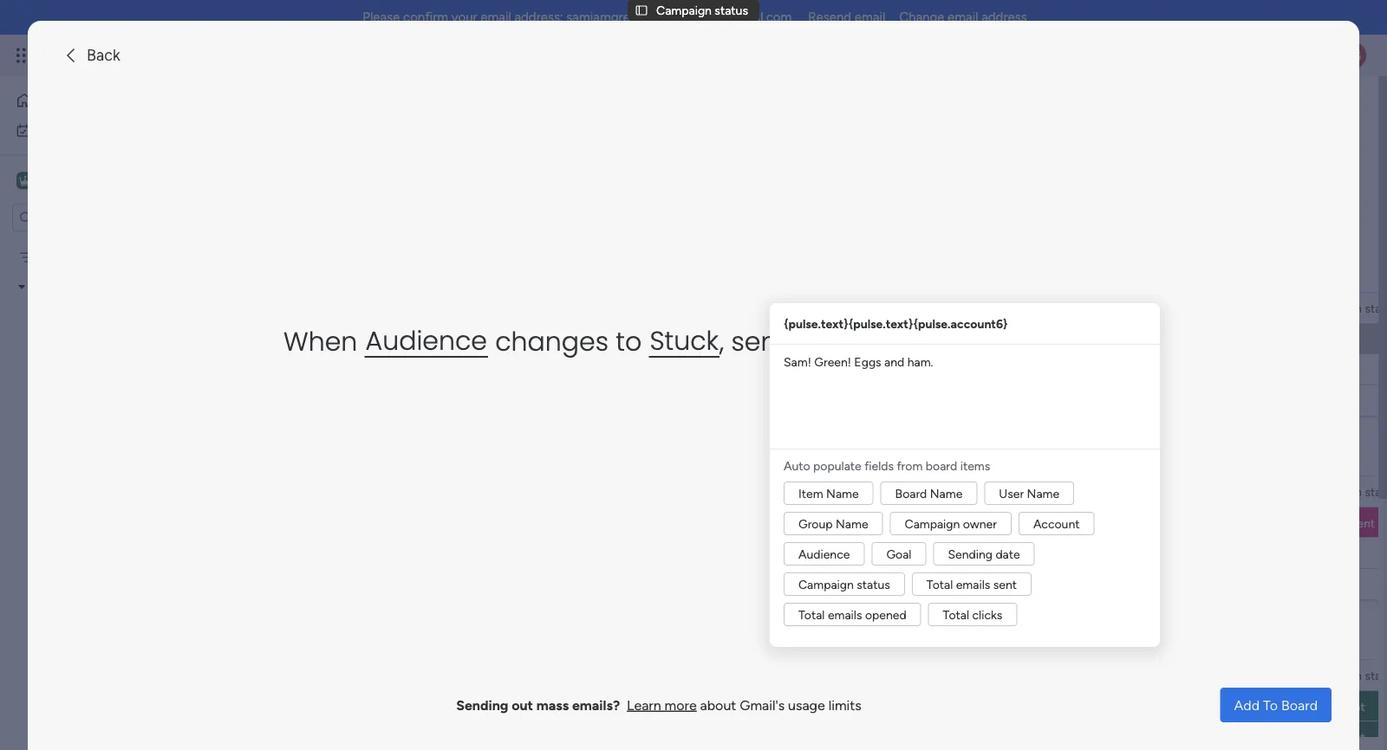 Task type: locate. For each thing, give the bounding box(es) containing it.
👋
[[378, 332, 390, 347]]

0 vertical spatial audience field
[[808, 299, 868, 318]]

1 campaign statu from the top
[[1307, 301, 1387, 316]]

2 workspace image from the left
[[19, 171, 31, 190]]

to
[[1263, 697, 1278, 714]]

1 vertical spatial board
[[1281, 697, 1318, 714]]

Audience field
[[808, 299, 868, 318], [808, 482, 868, 502], [808, 666, 868, 685]]

stuck
[[650, 322, 719, 359]]

back button
[[55, 41, 127, 69]]

2 vertical spatial audience field
[[808, 666, 868, 685]]

workspace image
[[16, 171, 34, 190], [19, 171, 31, 190]]

0 vertical spatial status
[[715, 3, 748, 18]]

change email address link
[[899, 10, 1027, 25]]

Goal field
[[971, 299, 1004, 318], [971, 482, 1004, 502], [971, 666, 1004, 685]]

add to board
[[1234, 697, 1318, 714]]

mass
[[536, 697, 569, 714]]

3 campaign statu field from the top
[[1302, 666, 1387, 685]]

sending date
[[1132, 301, 1204, 316], [1132, 485, 1204, 499], [948, 547, 1020, 562], [1132, 668, 1204, 683]]

limits
[[828, 697, 861, 714]]

campaign statu for 2nd campaign statu "field" from the top of the page
[[1307, 485, 1387, 499]]

sending for second sending date field
[[1132, 485, 1176, 499]]

3 goal field from the top
[[971, 666, 1004, 685]]

monday
[[77, 46, 137, 65]]

1 horizontal spatial campaign status
[[798, 577, 890, 592]]

0 vertical spatial sending date field
[[1127, 299, 1208, 318]]

confirm
[[403, 10, 448, 25]]

0 vertical spatial campaign status
[[656, 3, 748, 18]]

date for 1st sending date field from the bottom of the page
[[1179, 668, 1204, 683]]

board
[[895, 486, 927, 501], [1281, 697, 1318, 714]]

name down populate
[[826, 486, 859, 501]]

name down board
[[930, 486, 963, 501]]

1 horizontal spatial status
[[857, 577, 890, 592]]

date
[[1179, 301, 1204, 316], [1179, 485, 1204, 499], [996, 547, 1020, 562], [1179, 668, 1204, 683]]

emails up total clicks
[[956, 577, 990, 592]]

out
[[512, 697, 533, 714]]

an
[[802, 323, 836, 360]]

please confirm your email address: samiamgreeneggsnham27@gmail.com
[[363, 10, 792, 25]]

to
[[616, 323, 642, 360], [924, 323, 950, 360], [450, 332, 461, 347], [520, 332, 532, 347]]

1 vertical spatial campaign status
[[798, 577, 890, 592]]

goal field for campaign statu
[[971, 666, 1004, 685]]

2 campaign statu field from the top
[[1302, 482, 1387, 502]]

1 vertical spatial audience field
[[808, 482, 868, 502]]

populate
[[813, 459, 861, 473]]

how
[[494, 332, 517, 347]]

total for total emails opened
[[798, 608, 825, 622]]

item
[[798, 486, 823, 501]]

1 vertical spatial sent
[[1340, 730, 1365, 745]]

2 vertical spatial statu
[[1365, 668, 1387, 683]]

date for third sending date field from the bottom
[[1179, 301, 1204, 316]]

my work button
[[10, 117, 186, 144]]

1 vertical spatial campaign statu field
[[1302, 482, 1387, 502]]

sending
[[1132, 301, 1176, 316], [1132, 485, 1176, 499], [948, 547, 993, 562], [1132, 668, 1176, 683], [456, 697, 508, 714]]

audience field down populate
[[808, 482, 868, 502]]

total up total clicks
[[927, 577, 953, 592]]

1 vertical spatial status
[[857, 577, 890, 592]]

0 horizontal spatial status
[[715, 3, 748, 18]]

campaign
[[656, 3, 712, 18], [1307, 301, 1362, 316], [1307, 485, 1362, 499], [905, 517, 960, 531], [798, 577, 854, 592], [1307, 668, 1362, 683]]

sam's workspace button
[[12, 166, 173, 195]]

2 vertical spatial campaign statu field
[[1302, 666, 1387, 685]]

audience field up an
[[808, 299, 868, 318]]

name for user name
[[1027, 486, 1059, 501]]

1 vertical spatial campaign statu
[[1307, 485, 1387, 499]]

board down 'from'
[[895, 486, 927, 501]]

select product image
[[16, 47, 33, 64]]

0 vertical spatial campaign statu field
[[1302, 299, 1387, 318]]

3 sending date field from the top
[[1127, 666, 1208, 685]]

opened
[[865, 608, 906, 622]]

group
[[798, 517, 833, 531]]

0 vertical spatial sent
[[1340, 700, 1365, 715]]

total left clicks at the right
[[943, 608, 969, 622]]

0 vertical spatial green
[[41, 250, 74, 265]]

1 horizontal spatial board
[[1281, 697, 1318, 714]]

resend email link
[[808, 10, 885, 25]]

statu
[[1365, 301, 1387, 316], [1365, 485, 1387, 499], [1365, 668, 1387, 683]]

learn more link
[[627, 697, 697, 714]]

Search in workspace field
[[36, 208, 145, 228]]

list box
[[0, 239, 221, 595]]

Campaign statu field
[[1302, 299, 1387, 318], [1302, 482, 1387, 502], [1302, 666, 1387, 685]]

work
[[58, 123, 84, 138]]

2 vertical spatial campaign statu
[[1307, 668, 1387, 683]]

my
[[38, 123, 55, 138]]

2 campaign statu from the top
[[1307, 485, 1387, 499]]

emails
[[956, 577, 990, 592], [828, 608, 862, 622]]

yay bicycles
[[688, 701, 745, 713]]

click
[[393, 332, 420, 347]]

0 horizontal spatial emails
[[828, 608, 862, 622]]

status
[[715, 3, 748, 18], [857, 577, 890, 592]]

1 vertical spatial emails
[[828, 608, 862, 622]]

0 horizontal spatial board
[[895, 486, 927, 501]]

1 vertical spatial goal field
[[971, 482, 1004, 502]]

address
[[981, 10, 1027, 25]]

gmail's
[[740, 697, 785, 714]]

sam green image
[[1339, 42, 1366, 69]]

0 horizontal spatial green
[[41, 250, 74, 265]]

campaign statu for first campaign statu "field" from the bottom
[[1307, 668, 1387, 683]]

there!
[[343, 332, 375, 347]]

1 horizontal spatial emails
[[956, 577, 990, 592]]

goal field up 'sam'
[[971, 299, 1004, 318]]

fields
[[864, 459, 894, 473]]

name right user
[[1027, 486, 1059, 501]]

name for item name
[[826, 486, 859, 501]]

sam's workspace
[[40, 173, 151, 189]]

goal field down clicks at the right
[[971, 666, 1004, 685]]

board right to
[[1281, 697, 1318, 714]]

learn
[[464, 332, 491, 347]]

eggs
[[77, 250, 104, 265]]

campaign owner
[[905, 517, 997, 531]]

green eggs and ham
[[41, 250, 156, 265]]

list box containing green eggs and ham
[[0, 239, 221, 595]]

workspace selection element
[[16, 170, 153, 193]]

green up "email"
[[41, 250, 74, 265]]

public board image
[[37, 308, 54, 325]]

total left opened
[[798, 608, 825, 622]]

email
[[31, 280, 60, 294]]

1 vertical spatial statu
[[1365, 485, 1387, 499]]

changes
[[495, 323, 609, 360]]

email right resend
[[855, 10, 885, 25]]

1 vertical spatial sending date field
[[1127, 482, 1208, 502]]

audience for 2nd audience field from the bottom
[[812, 485, 864, 499]]

email right your in the top left of the page
[[481, 10, 511, 25]]

campaign statu
[[1307, 301, 1387, 316], [1307, 485, 1387, 499], [1307, 668, 1387, 683]]

0 vertical spatial campaign statu
[[1307, 301, 1387, 316]]

newsletter
[[808, 700, 868, 715]]

usage
[[788, 697, 825, 714]]

1 horizontal spatial green
[[1024, 322, 1103, 359]]

hi there! 👋  click here to learn how to start ➡️
[[328, 332, 575, 347]]

change email address
[[899, 10, 1027, 25]]

0 vertical spatial board
[[895, 486, 927, 501]]

green right 'sam'
[[1024, 322, 1103, 359]]

board inside button
[[1281, 697, 1318, 714]]

1 sending date field from the top
[[1127, 299, 1208, 318]]

,
[[720, 323, 724, 360]]

emails left opened
[[828, 608, 862, 622]]

name
[[826, 486, 859, 501], [930, 486, 963, 501], [1027, 486, 1059, 501], [836, 517, 868, 531]]

date for second sending date field
[[1179, 485, 1204, 499]]

0 vertical spatial statu
[[1365, 301, 1387, 316]]

campaign status
[[656, 3, 748, 18], [798, 577, 890, 592]]

0 vertical spatial goal field
[[971, 299, 1004, 318]]

1 workspace image from the left
[[16, 171, 34, 190]]

option
[[0, 242, 221, 245]]

campaign statu for 1st campaign statu "field"
[[1307, 301, 1387, 316]]

email right an
[[844, 322, 916, 359]]

to right here
[[450, 332, 461, 347]]

sent
[[993, 577, 1017, 592]]

goal field down items
[[971, 482, 1004, 502]]

3 audience field from the top
[[808, 666, 868, 685]]

sam's
[[40, 173, 77, 189]]

email
[[481, 10, 511, 25], [855, 10, 885, 25], [948, 10, 978, 25], [844, 322, 916, 359]]

2 vertical spatial goal field
[[971, 666, 1004, 685]]

public board image
[[37, 338, 54, 354]]

to left stuck
[[616, 323, 642, 360]]

1 audience field from the top
[[808, 299, 868, 318]]

1 vertical spatial green
[[1024, 322, 1103, 359]]

from
[[897, 459, 923, 473]]

total
[[927, 577, 953, 592], [798, 608, 825, 622], [943, 608, 969, 622]]

name right group
[[836, 517, 868, 531]]

2 sending date field from the top
[[1127, 482, 1208, 502]]

3 campaign statu from the top
[[1307, 668, 1387, 683]]

2 goal field from the top
[[971, 482, 1004, 502]]

yay
[[688, 701, 704, 713]]

here
[[423, 332, 447, 347]]

2 vertical spatial sending date field
[[1127, 666, 1208, 685]]

goal up 'sam'
[[975, 301, 1000, 316]]

audience field up limits
[[808, 666, 868, 685]]

0 vertical spatial emails
[[956, 577, 990, 592]]

Sending date field
[[1127, 299, 1208, 318], [1127, 482, 1208, 502], [1127, 666, 1208, 685]]

goal down campaign owner
[[886, 547, 911, 562]]



Task type: describe. For each thing, give the bounding box(es) containing it.
Type your subject text field
[[770, 303, 1160, 345]]

home
[[40, 93, 73, 108]]

1 campaign statu field from the top
[[1302, 299, 1387, 318]]

add to board button
[[1220, 688, 1332, 723]]

3 statu from the top
[[1365, 668, 1387, 683]]

total for total emails sent
[[927, 577, 953, 592]]

name for board name
[[930, 486, 963, 501]]

total for total clicks
[[943, 608, 969, 622]]

and
[[107, 250, 127, 265]]

1 sent from the top
[[1340, 700, 1365, 715]]

change
[[899, 10, 944, 25]]

when audience changes to stuck , send an email to sam green
[[284, 322, 1103, 360]]

board name
[[895, 486, 963, 501]]

total clicks
[[943, 608, 1002, 622]]

resend
[[808, 10, 851, 25]]

emails for sent
[[956, 577, 990, 592]]

audience for first audience field
[[812, 301, 864, 316]]

user name
[[999, 486, 1059, 501]]

2 statu from the top
[[1365, 485, 1387, 499]]

more
[[665, 697, 697, 714]]

emails?
[[572, 697, 620, 714]]

2
[[498, 338, 502, 348]]

1 statu from the top
[[1365, 301, 1387, 316]]

email marketing
[[31, 280, 118, 294]]

goal down items
[[975, 485, 1000, 499]]

please
[[363, 10, 400, 25]]

green inside when audience changes to stuck , send an email to sam green
[[1024, 322, 1103, 359]]

item name
[[798, 486, 859, 501]]

resend email
[[808, 10, 885, 25]]

samiamgreeneggsnham27@gmail.com
[[566, 10, 792, 25]]

sam
[[958, 322, 1017, 359]]

email inside when audience changes to stuck , send an email to sam green
[[844, 322, 916, 359]]

home button
[[10, 87, 186, 114]]

sending out mass emails? learn more about gmail's usage limits
[[456, 697, 861, 714]]

total emails opened
[[798, 608, 906, 622]]

caret down image
[[18, 281, 25, 293]]

auto populate fields from board items
[[784, 459, 990, 473]]

sending for 1st sending date field from the bottom of the page
[[1132, 668, 1176, 683]]

learn
[[627, 697, 661, 714]]

2 button
[[465, 323, 521, 355]]

2 sent from the top
[[1340, 730, 1365, 745]]

items
[[960, 459, 990, 473]]

clicks
[[972, 608, 1002, 622]]

group name
[[798, 517, 868, 531]]

auto
[[784, 459, 810, 473]]

when
[[284, 323, 357, 360]]

Type your email... text field
[[784, 352, 1146, 442]]

ham
[[130, 250, 156, 265]]

back
[[87, 46, 120, 64]]

workspace
[[81, 173, 151, 189]]

green inside list box
[[41, 250, 74, 265]]

to left 'sam'
[[924, 323, 950, 360]]

user
[[999, 486, 1024, 501]]

board
[[926, 459, 957, 473]]

about
[[700, 697, 736, 714]]

goal field for sending date
[[971, 482, 1004, 502]]

my work
[[38, 123, 84, 138]]

1 goal field from the top
[[971, 299, 1004, 318]]

to right how
[[520, 332, 532, 347]]

2 audience field from the top
[[808, 482, 868, 502]]

marketing
[[63, 280, 118, 294]]

content
[[1330, 516, 1375, 531]]

monday button
[[45, 33, 276, 78]]

audience for 3rd audience field from the top
[[812, 668, 864, 683]]

name for group name
[[836, 517, 868, 531]]

start
[[535, 332, 560, 347]]

address:
[[514, 10, 563, 25]]

sending for third sending date field from the bottom
[[1132, 301, 1176, 316]]

owner
[[963, 517, 997, 531]]

email right the change
[[948, 10, 978, 25]]

➡️
[[563, 332, 575, 347]]

0 horizontal spatial campaign status
[[656, 3, 748, 18]]

emails for opened
[[828, 608, 862, 622]]

send
[[731, 323, 795, 360]]

goal down clicks at the right
[[975, 668, 1000, 683]]

account
[[1033, 517, 1080, 531]]

audience inside when audience changes to stuck , send an email to sam green
[[365, 322, 487, 359]]

total emails sent
[[927, 577, 1017, 592]]

your
[[451, 10, 477, 25]]

hi
[[328, 332, 340, 347]]

add
[[1234, 697, 1260, 714]]

bicycles
[[707, 701, 745, 713]]



Task type: vqa. For each thing, say whether or not it's contained in the screenshot.
please
yes



